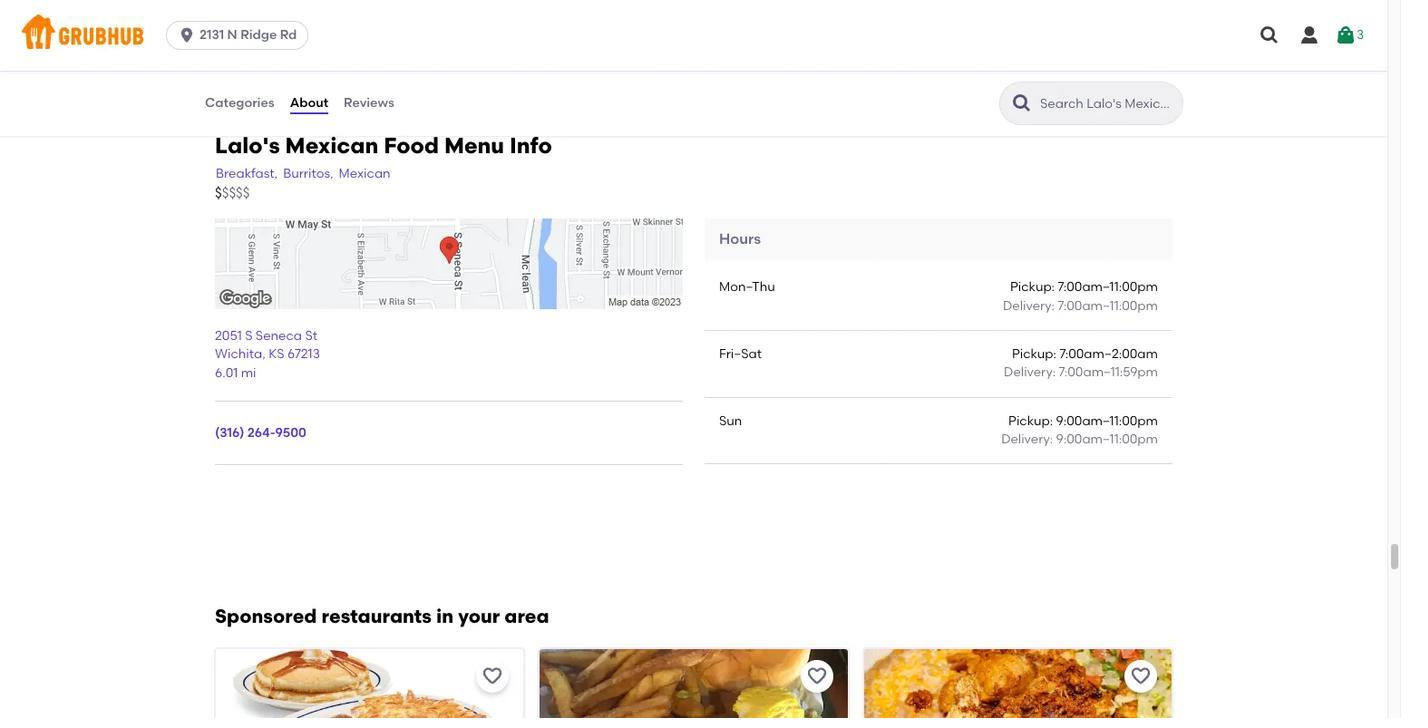 Task type: describe. For each thing, give the bounding box(es) containing it.
wichita
[[215, 347, 262, 362]]

hours
[[719, 230, 761, 247]]

pickup: for 7:00am–2:00am
[[1012, 346, 1057, 362]]

main navigation navigation
[[0, 0, 1388, 71]]

mexican button
[[338, 164, 392, 184]]

categories
[[205, 95, 275, 111]]

1 svg image from the left
[[1259, 24, 1281, 46]]

mon–thu
[[719, 280, 776, 295]]

(316) 264-9500 button
[[215, 424, 306, 443]]

2 9:00am–11:00pm from the top
[[1056, 432, 1158, 447]]

s
[[245, 328, 253, 344]]

2 7:00am–11:00pm from the top
[[1058, 298, 1158, 314]]

7:00am–11:59pm
[[1059, 365, 1158, 380]]

save this restaurant button for el ricardo's mexican food logo at the right
[[1125, 660, 1158, 693]]

(316)
[[215, 425, 244, 441]]

sponsored
[[215, 605, 317, 628]]

about button
[[289, 71, 329, 136]]

2131 n ridge rd button
[[166, 21, 316, 50]]

reviews button
[[343, 71, 395, 136]]

Search Lalo's Mexican Food search field
[[1039, 95, 1178, 112]]

el ricardo's mexican food logo image
[[864, 650, 1172, 718]]

0 vertical spatial mexican
[[285, 132, 379, 158]]

9500
[[275, 425, 306, 441]]

2051
[[215, 328, 242, 344]]

7:00am–2:00am
[[1060, 346, 1158, 362]]

reviews
[[344, 95, 394, 111]]

1 vertical spatial mexican
[[339, 166, 391, 181]]

search icon image
[[1012, 93, 1033, 114]]

your
[[458, 605, 500, 628]]

delivery: for pickup: 7:00am–11:00pm delivery: 7:00am–11:00pm
[[1003, 298, 1055, 314]]

food
[[384, 132, 439, 158]]

ks
[[269, 347, 284, 362]]

,
[[262, 347, 266, 362]]

2131
[[200, 27, 224, 43]]

6.01
[[215, 365, 238, 381]]

svg image inside 3 button
[[1335, 24, 1357, 46]]

lalo's mexican food menu info
[[215, 132, 552, 158]]

save this restaurant button for ihop logo in the bottom left of the page
[[477, 660, 509, 693]]

menu
[[444, 132, 504, 158]]

1 horizontal spatial svg image
[[1299, 24, 1321, 46]]

ihop logo image
[[216, 650, 524, 718]]

1 9:00am–11:00pm from the top
[[1056, 413, 1158, 429]]

3
[[1357, 27, 1364, 42]]

save this restaurant button for oasis lounge logo
[[801, 660, 833, 693]]



Task type: locate. For each thing, give the bounding box(es) containing it.
1 save this restaurant image from the left
[[806, 666, 828, 688]]

categories button
[[204, 71, 275, 136]]

0 horizontal spatial svg image
[[178, 26, 196, 44]]

svg image
[[1299, 24, 1321, 46], [178, 26, 196, 44]]

oasis lounge logo image
[[540, 650, 848, 718]]

1 horizontal spatial svg image
[[1335, 24, 1357, 46]]

3 save this restaurant button from the left
[[1125, 660, 1158, 693]]

svg image
[[1259, 24, 1281, 46], [1335, 24, 1357, 46]]

0 horizontal spatial save this restaurant image
[[806, 666, 828, 688]]

mexican down lalo's mexican food menu info
[[339, 166, 391, 181]]

info
[[510, 132, 552, 158]]

delivery:
[[1003, 298, 1055, 314], [1004, 365, 1056, 380], [1002, 432, 1053, 447]]

burritos,
[[283, 166, 333, 181]]

pickup: down pickup: 7:00am–2:00am delivery: 7:00am–11:59pm
[[1009, 413, 1053, 429]]

0 vertical spatial 7:00am–11:00pm
[[1058, 280, 1158, 295]]

mexican up burritos,
[[285, 132, 379, 158]]

svg image inside the 2131 n ridge rd button
[[178, 26, 196, 44]]

2 vertical spatial pickup:
[[1009, 413, 1053, 429]]

1 save this restaurant button from the left
[[477, 660, 509, 693]]

svg image left 3 button
[[1299, 24, 1321, 46]]

save this restaurant button
[[477, 660, 509, 693], [801, 660, 833, 693], [1125, 660, 1158, 693]]

1 vertical spatial 7:00am–11:00pm
[[1058, 298, 1158, 314]]

1 horizontal spatial save this restaurant image
[[1130, 666, 1152, 688]]

area
[[505, 605, 549, 628]]

pickup: inside pickup: 9:00am–11:00pm delivery: 9:00am–11:00pm
[[1009, 413, 1053, 429]]

seneca
[[256, 328, 302, 344]]

pickup: inside pickup: 7:00am–11:00pm delivery: 7:00am–11:00pm
[[1011, 280, 1055, 295]]

67213
[[288, 347, 320, 362]]

264-
[[247, 425, 275, 441]]

pickup: up pickup: 7:00am–2:00am delivery: 7:00am–11:59pm
[[1011, 280, 1055, 295]]

pickup: 7:00am–11:00pm delivery: 7:00am–11:00pm
[[1003, 280, 1158, 314]]

sponsored restaurants in your area
[[215, 605, 549, 628]]

burritos, button
[[282, 164, 334, 184]]

pickup: 9:00am–11:00pm delivery: 9:00am–11:00pm
[[1002, 413, 1158, 447]]

save this restaurant image for save this restaurant button corresponding to el ricardo's mexican food logo at the right
[[1130, 666, 1152, 688]]

save this restaurant image
[[482, 666, 504, 688]]

save this restaurant image
[[806, 666, 828, 688], [1130, 666, 1152, 688]]

3 button
[[1335, 19, 1364, 52]]

7:00am–11:00pm
[[1058, 280, 1158, 295], [1058, 298, 1158, 314]]

st
[[305, 328, 318, 344]]

breakfast, burritos, mexican
[[216, 166, 391, 181]]

svg image left 2131
[[178, 26, 196, 44]]

pickup: 7:00am–2:00am delivery: 7:00am–11:59pm
[[1004, 346, 1158, 380]]

1 vertical spatial delivery:
[[1004, 365, 1056, 380]]

delivery: for pickup: 9:00am–11:00pm delivery: 9:00am–11:00pm
[[1002, 432, 1053, 447]]

1 horizontal spatial save this restaurant button
[[801, 660, 833, 693]]

9:00am–11:00pm
[[1056, 413, 1158, 429], [1056, 432, 1158, 447]]

pickup:
[[1011, 280, 1055, 295], [1012, 346, 1057, 362], [1009, 413, 1053, 429]]

1 7:00am–11:00pm from the top
[[1058, 280, 1158, 295]]

0 horizontal spatial save this restaurant button
[[477, 660, 509, 693]]

fri–sat
[[719, 346, 762, 362]]

1 vertical spatial pickup:
[[1012, 346, 1057, 362]]

save this restaurant image for save this restaurant button corresponding to oasis lounge logo
[[806, 666, 828, 688]]

breakfast,
[[216, 166, 278, 181]]

2 svg image from the left
[[1335, 24, 1357, 46]]

about
[[290, 95, 328, 111]]

sun
[[719, 413, 742, 429]]

0 vertical spatial 9:00am–11:00pm
[[1056, 413, 1158, 429]]

0 vertical spatial pickup:
[[1011, 280, 1055, 295]]

mexican
[[285, 132, 379, 158], [339, 166, 391, 181]]

ridge
[[241, 27, 277, 43]]

restaurants
[[322, 605, 432, 628]]

pickup: for 7:00am–11:00pm
[[1011, 280, 1055, 295]]

2051 s seneca st wichita , ks 67213 6.01 mi
[[215, 328, 320, 381]]

(316) 264-9500
[[215, 425, 306, 441]]

0 horizontal spatial svg image
[[1259, 24, 1281, 46]]

2 save this restaurant image from the left
[[1130, 666, 1152, 688]]

2 save this restaurant button from the left
[[801, 660, 833, 693]]

2 vertical spatial delivery:
[[1002, 432, 1053, 447]]

pickup: inside pickup: 7:00am–2:00am delivery: 7:00am–11:59pm
[[1012, 346, 1057, 362]]

delivery: inside pickup: 7:00am–11:00pm delivery: 7:00am–11:00pm
[[1003, 298, 1055, 314]]

in
[[436, 605, 454, 628]]

$
[[215, 185, 222, 201]]

lalo's
[[215, 132, 280, 158]]

rd
[[280, 27, 297, 43]]

n
[[227, 27, 237, 43]]

breakfast, button
[[215, 164, 279, 184]]

pickup: for 9:00am–11:00pm
[[1009, 413, 1053, 429]]

1 vertical spatial 9:00am–11:00pm
[[1056, 432, 1158, 447]]

pickup: down pickup: 7:00am–11:00pm delivery: 7:00am–11:00pm
[[1012, 346, 1057, 362]]

2131 n ridge rd
[[200, 27, 297, 43]]

2 horizontal spatial save this restaurant button
[[1125, 660, 1158, 693]]

mi
[[241, 365, 256, 381]]

delivery: inside pickup: 7:00am–2:00am delivery: 7:00am–11:59pm
[[1004, 365, 1056, 380]]

delivery: inside pickup: 9:00am–11:00pm delivery: 9:00am–11:00pm
[[1002, 432, 1053, 447]]

$$$$$
[[215, 185, 250, 201]]

delivery: for pickup: 7:00am–2:00am delivery: 7:00am–11:59pm
[[1004, 365, 1056, 380]]

0 vertical spatial delivery:
[[1003, 298, 1055, 314]]



Task type: vqa. For each thing, say whether or not it's contained in the screenshot.
the Info
yes



